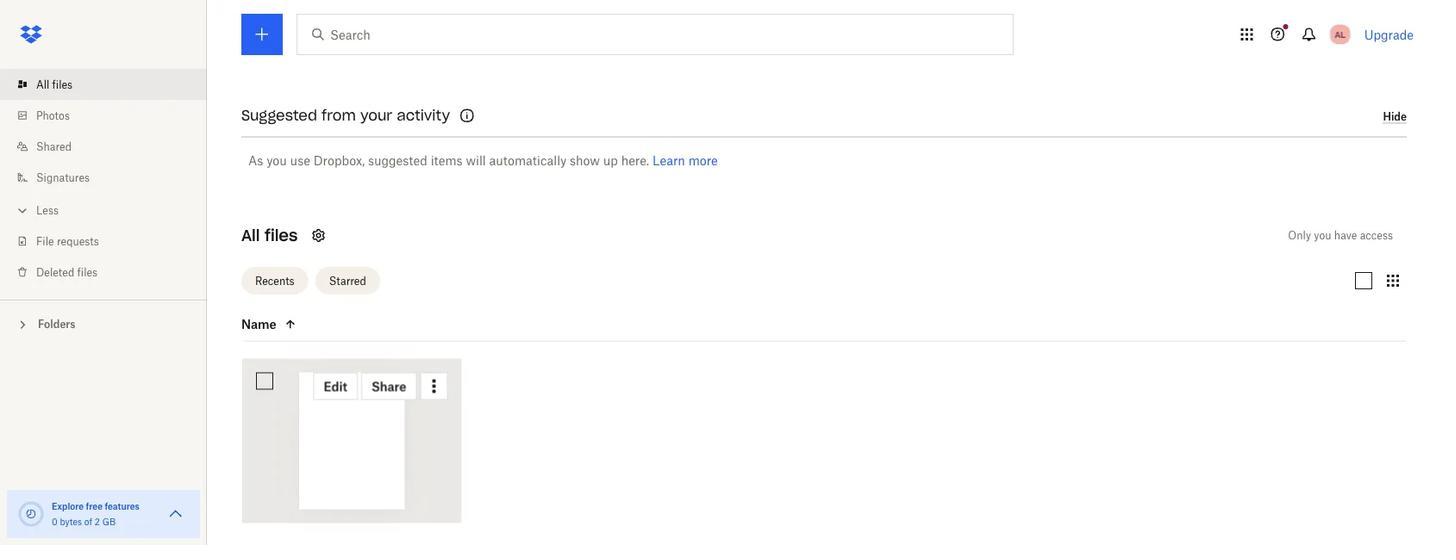 Task type: vqa. For each thing, say whether or not it's contained in the screenshot.
Close right sidebar icon
no



Task type: locate. For each thing, give the bounding box(es) containing it.
hide
[[1384, 110, 1407, 123]]

less
[[36, 204, 59, 217]]

upgrade link
[[1365, 27, 1414, 42]]

1 vertical spatial files
[[265, 226, 298, 246]]

upgrade
[[1365, 27, 1414, 42]]

0 horizontal spatial files
[[52, 78, 73, 91]]

you
[[267, 154, 287, 169], [1314, 230, 1332, 243]]

hide button
[[1384, 110, 1407, 124]]

share
[[372, 380, 407, 395]]

edit
[[324, 380, 347, 395]]

0 vertical spatial all
[[36, 78, 49, 91]]

0 horizontal spatial you
[[267, 154, 287, 169]]

automatically
[[489, 154, 567, 169]]

shared link
[[14, 131, 207, 162]]

Search in folder "Dropbox" text field
[[330, 25, 978, 44]]

all up recents at left bottom
[[241, 226, 260, 246]]

features
[[105, 501, 140, 512]]

1 horizontal spatial all files
[[241, 226, 298, 246]]

deleted files
[[36, 266, 98, 279]]

all files up photos
[[36, 78, 73, 91]]

have
[[1335, 230, 1358, 243]]

0 horizontal spatial all files
[[36, 78, 73, 91]]

as
[[248, 154, 263, 169]]

up
[[603, 154, 618, 169]]

1 horizontal spatial files
[[77, 266, 98, 279]]

files right deleted
[[77, 266, 98, 279]]

more
[[689, 154, 718, 169]]

you left have
[[1314, 230, 1332, 243]]

1 horizontal spatial you
[[1314, 230, 1332, 243]]

you right as
[[267, 154, 287, 169]]

will
[[466, 154, 486, 169]]

0 vertical spatial you
[[267, 154, 287, 169]]

all files
[[36, 78, 73, 91], [241, 226, 298, 246]]

all files up recents at left bottom
[[241, 226, 298, 246]]

al
[[1335, 29, 1346, 40]]

list
[[0, 59, 207, 300]]

files up photos
[[52, 78, 73, 91]]

explore free features 0 bytes of 2 gb
[[52, 501, 140, 528]]

1 vertical spatial all
[[241, 226, 260, 246]]

as you use dropbox, suggested items will automatically show up here. learn more
[[248, 154, 718, 169]]

2 vertical spatial files
[[77, 266, 98, 279]]

all files link
[[14, 69, 207, 100]]

0
[[52, 517, 58, 528]]

from
[[322, 107, 356, 125]]

files left the folder settings icon
[[265, 226, 298, 246]]

all
[[36, 78, 49, 91], [241, 226, 260, 246]]

gb
[[102, 517, 116, 528]]

suggested from your activity
[[241, 107, 450, 125]]

0 vertical spatial all files
[[36, 78, 73, 91]]

0 vertical spatial files
[[52, 78, 73, 91]]

file
[[36, 235, 54, 248]]

1 horizontal spatial all
[[241, 226, 260, 246]]

file requests
[[36, 235, 99, 248]]

all up photos
[[36, 78, 49, 91]]

1 vertical spatial you
[[1314, 230, 1332, 243]]

files inside list item
[[52, 78, 73, 91]]

access
[[1360, 230, 1394, 243]]

photos link
[[14, 100, 207, 131]]

signatures
[[36, 171, 90, 184]]

0 horizontal spatial all
[[36, 78, 49, 91]]

2 horizontal spatial files
[[265, 226, 298, 246]]

files
[[52, 78, 73, 91], [265, 226, 298, 246], [77, 266, 98, 279]]

starred button
[[315, 268, 380, 295]]



Task type: describe. For each thing, give the bounding box(es) containing it.
suggested
[[241, 107, 317, 125]]

all files inside list item
[[36, 78, 73, 91]]

only you have access
[[1289, 230, 1394, 243]]

show
[[570, 154, 600, 169]]

photos
[[36, 109, 70, 122]]

edit button
[[313, 373, 358, 401]]

dropbox image
[[14, 17, 48, 52]]

name button
[[241, 315, 386, 335]]

al button
[[1327, 21, 1354, 48]]

explore
[[52, 501, 84, 512]]

file requests link
[[14, 226, 207, 257]]

deleted files link
[[14, 257, 207, 288]]

your
[[360, 107, 393, 125]]

dropbox,
[[314, 154, 365, 169]]

you for have
[[1314, 230, 1332, 243]]

starred
[[329, 275, 366, 288]]

name
[[241, 318, 277, 332]]

folders
[[38, 318, 76, 331]]

shared
[[36, 140, 72, 153]]

deleted
[[36, 266, 74, 279]]

file, resume.pdf row
[[242, 360, 462, 546]]

only
[[1289, 230, 1312, 243]]

share button
[[361, 373, 417, 401]]

folder settings image
[[308, 226, 329, 247]]

all inside list item
[[36, 78, 49, 91]]

you for use
[[267, 154, 287, 169]]

list containing all files
[[0, 59, 207, 300]]

2
[[95, 517, 100, 528]]

of
[[84, 517, 92, 528]]

signatures link
[[14, 162, 207, 193]]

files for deleted files link
[[77, 266, 98, 279]]

recents
[[255, 275, 295, 288]]

all files list item
[[0, 69, 207, 100]]

items
[[431, 154, 463, 169]]

use
[[290, 154, 310, 169]]

recents button
[[241, 268, 308, 295]]

quota usage element
[[17, 501, 45, 529]]

requests
[[57, 235, 99, 248]]

bytes
[[60, 517, 82, 528]]

suggested
[[368, 154, 428, 169]]

free
[[86, 501, 103, 512]]

folders button
[[0, 311, 207, 337]]

activity
[[397, 107, 450, 125]]

files for all files link
[[52, 78, 73, 91]]

less image
[[14, 202, 31, 219]]

learn more link
[[653, 154, 718, 169]]

here.
[[621, 154, 649, 169]]

1 vertical spatial all files
[[241, 226, 298, 246]]

learn
[[653, 154, 685, 169]]



